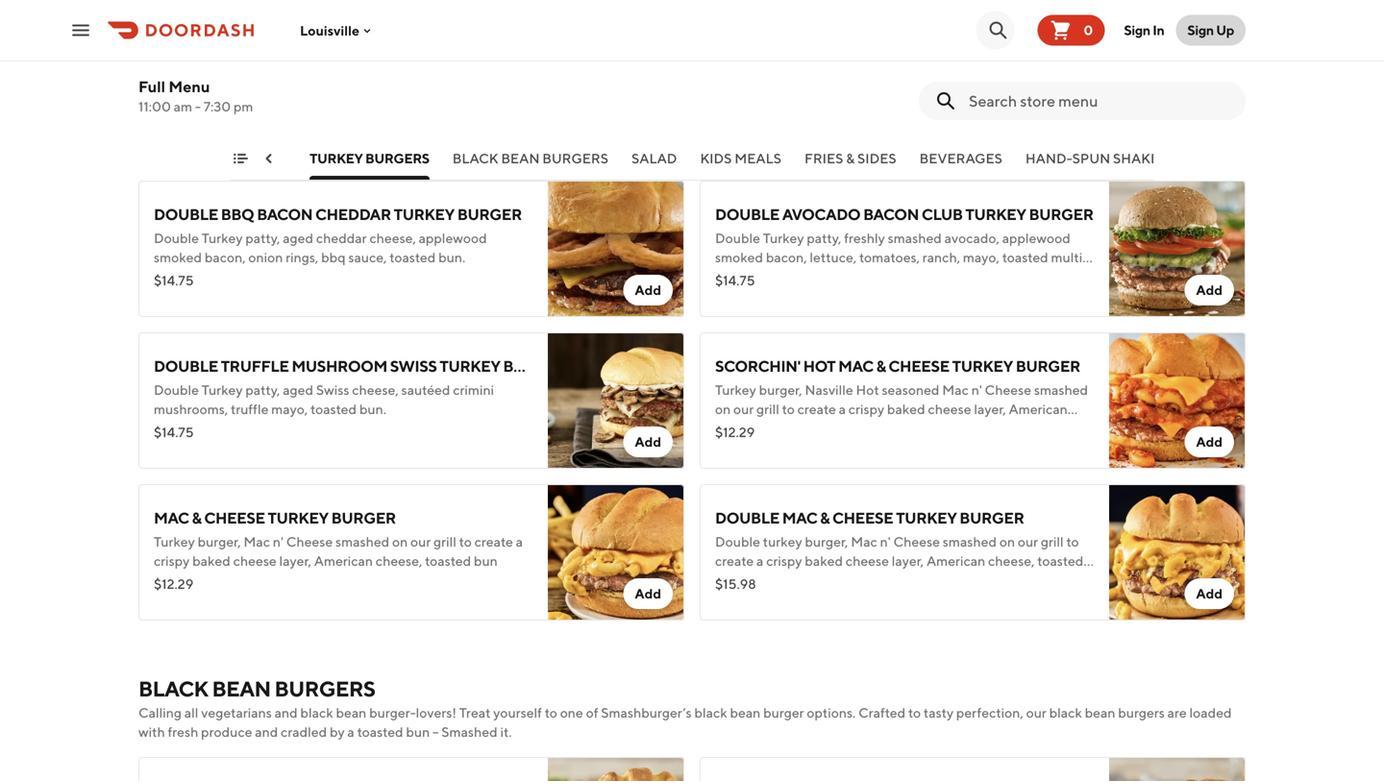 Task type: describe. For each thing, give the bounding box(es) containing it.
cheese inside double mac & cheese turkey burger double turkey burger, mac n' cheese smashed on our grill to create a crispy baked cheese layer, american cheese, toasted bun
[[846, 553, 889, 569]]

crispy inside double mac & cheese turkey burger double turkey burger, mac n' cheese smashed on our grill to create a crispy baked cheese layer, american cheese, toasted bun
[[766, 553, 802, 569]]

double truffle mushroom swiss turkey burger double turkey patty, aged swiss cheese, sautéed crimini mushrooms, truffle mayo, toasted bun. $14.75
[[154, 357, 568, 440]]

11:00
[[138, 99, 171, 114]]

full
[[138, 77, 165, 96]]

add for double mac & cheese turkey burger
[[1196, 586, 1223, 602]]

turkey inside mac & cheese turkey burger turkey burger, mac n' cheese smashed on our grill to create a crispy baked cheese layer, american cheese, toasted bun $12.29
[[154, 534, 195, 550]]

rings, inside double bbq bacon cheddar turkey burger double turkey patty, aged cheddar cheese, applewood smoked bacon, onion rings, bbq sauce, toasted bun. $14.75
[[286, 249, 318, 265]]

fries & sides
[[805, 150, 897, 166]]

hand-
[[1026, 150, 1072, 166]]

it.
[[500, 724, 512, 740]]

full menu 11:00 am - 7:30 pm
[[138, 77, 253, 114]]

add for double truffle mushroom swiss turkey burger
[[635, 434, 661, 450]]

add button for scorchin' hot mac & cheese turkey burger
[[1185, 427, 1234, 458]]

burger inside mac & cheese turkey burger turkey burger, mac n' cheese smashed on our grill to create a crispy baked cheese layer, american cheese, toasted bun $12.29
[[331, 509, 396, 527]]

create inside mac & cheese turkey burger turkey burger, mac n' cheese smashed on our grill to create a crispy baked cheese layer, american cheese, toasted bun $12.29
[[475, 534, 513, 550]]

–
[[433, 724, 439, 740]]

hand-spun shakes button
[[1026, 149, 1167, 180]]

$15.98
[[715, 576, 756, 592]]

menu for full
[[169, 77, 210, 96]]

salad button
[[632, 149, 677, 180]]

& inside mac & cheese turkey burger turkey burger, mac n' cheese smashed on our grill to create a crispy baked cheese layer, american cheese, toasted bun $12.29
[[192, 509, 201, 527]]

mayo, inside double truffle mushroom swiss turkey burger double turkey patty, aged swiss cheese, sautéed crimini mushrooms, truffle mayo, toasted bun. $14.75
[[271, 401, 308, 417]]

double mac & cheese turkey burger double turkey burger, mac n' cheese smashed on our grill to create a crispy baked cheese layer, american cheese, toasted bun
[[715, 509, 1084, 588]]

to inside mac & cheese turkey burger turkey burger, mac n' cheese smashed on our grill to create a crispy baked cheese layer, american cheese, toasted bun $12.29
[[459, 534, 472, 550]]

bacon, for double bbq bacon cheddar turkey burger
[[205, 249, 246, 265]]

crafted
[[858, 705, 906, 721]]

$14.75 inside double bbq bacon cheddar turkey burger double turkey patty, aged cheddar cheese, applewood smoked bacon, onion rings, bbq sauce, toasted bun. $14.75
[[154, 273, 194, 288]]

beverages
[[920, 150, 1003, 166]]

truffle inside double truffle mushroom swiss turkey burger double turkey patty, aged swiss cheese, sautéed crimini mushrooms, truffle mayo, toasted bun. $14.75
[[221, 357, 289, 375]]

scorchin'
[[715, 357, 801, 375]]

& inside button
[[846, 150, 855, 166]]

n' inside mac & cheese turkey burger turkey burger, mac n' cheese smashed on our grill to create a crispy baked cheese layer, american cheese, toasted bun $12.29
[[273, 534, 283, 550]]

double bbq bacon cheddar turkey burger double turkey patty, aged cheddar cheese, applewood smoked bacon, onion rings, bbq sauce, toasted bun. $14.75
[[154, 205, 522, 288]]

layer, inside double mac & cheese turkey burger double turkey burger, mac n' cheese smashed on our grill to create a crispy baked cheese layer, american cheese, toasted bun
[[892, 553, 924, 569]]

bean for black bean burgers calling all vegetarians and black bean burger-lovers! treat yourself to one of smashburger's black bean burger options. crafted to tasty perfection, our black bean burgers are loaded with fresh produce and cradled by a toasted bun – smashed it.
[[212, 677, 271, 702]]

of
[[586, 705, 598, 721]]

aged inside double bbq bacon cheddar turkey burger double turkey patty, aged cheddar cheese, applewood smoked bacon, onion rings, bbq sauce, toasted bun. $14.75
[[283, 230, 313, 246]]

toasted inside double mac & cheese turkey burger double turkey burger, mac n' cheese smashed on our grill to create a crispy baked cheese layer, american cheese, toasted bun
[[1038, 553, 1084, 569]]

produce
[[201, 724, 252, 740]]

fries
[[805, 150, 843, 166]]

swiss inside truffle mushroom swiss turkey burger turkey patty, aged swiss cheese, sautéed crimini mushrooms, truffle mayo, toasted bun.
[[884, 53, 931, 72]]

cheese inside mac & cheese turkey burger turkey burger, mac n' cheese smashed on our grill to create a crispy baked cheese layer, american cheese, toasted bun $12.29
[[286, 534, 333, 550]]

1 vertical spatial and
[[255, 724, 278, 740]]

view
[[665, 742, 701, 760]]

scroll menu navigation left image
[[261, 151, 277, 166]]

sign for sign in
[[1124, 22, 1150, 38]]

turkey inside the double avocado bacon club turkey burger double turkey patty, freshly smashed avocado, applewood smoked bacon, lettuce, tomatoes, ranch, mayo, toasted multi- grain bun
[[965, 205, 1026, 224]]

yourself
[[493, 705, 542, 721]]

add for double avocado bacon club turkey burger
[[1196, 282, 1223, 298]]

am
[[174, 99, 192, 114]]

sauce, inside bbq bacon cheddar turkey burger turkey patty, aged cheddar cheese, applewood smoked bacon, onion rings, bbq sauce, toasted bun.
[[298, 98, 336, 113]]

one
[[560, 705, 583, 721]]

all
[[184, 705, 198, 721]]

fresh
[[168, 724, 198, 740]]

patty, for truffle
[[245, 382, 280, 398]]

cheese inside mac & cheese turkey burger turkey burger, mac n' cheese smashed on our grill to create a crispy baked cheese layer, american cheese, toasted bun $12.29
[[204, 509, 265, 527]]

add for mac & cheese turkey burger
[[635, 586, 661, 602]]

kids meals button
[[700, 149, 782, 180]]

scorchin' hot mac & cheese turkey burger turkey burger, nasville hot seasoned mac n' cheese smashed on our grill to create a crispy baked cheese layer, american cheese, toasted bun
[[715, 357, 1088, 436]]

3 bean from the left
[[1085, 705, 1116, 721]]

bun inside black bean burgers calling all vegetarians and black bean burger-lovers! treat yourself to one of smashburger's black bean burger options. crafted to tasty perfection, our black bean burgers are loaded with fresh produce and cradled by a toasted bun – smashed it.
[[406, 724, 430, 740]]

hot
[[856, 382, 879, 398]]

multi-
[[1051, 249, 1088, 265]]

add button for double bbq bacon cheddar turkey burger
[[623, 275, 673, 306]]

2 black from the left
[[694, 705, 727, 721]]

turkey burgers
[[310, 150, 430, 166]]

double bbq bacon cheddar turkey burger image
[[548, 181, 684, 317]]

crimini inside truffle mushroom swiss turkey burger turkey patty, aged swiss cheese, sautéed crimini mushrooms, truffle mayo, toasted bun.
[[967, 78, 1008, 94]]

sides
[[857, 150, 897, 166]]

in
[[1153, 22, 1165, 38]]

aged inside bbq bacon cheddar turkey burger turkey patty, aged cheddar cheese, applewood smoked bacon, onion rings, bbq sauce, toasted bun.
[[235, 78, 266, 94]]

cheese, inside "scorchin' hot mac & cheese turkey burger turkey burger, nasville hot seasoned mac n' cheese smashed on our grill to create a crispy baked cheese layer, american cheese, toasted bun"
[[715, 421, 762, 436]]

aged inside truffle mushroom swiss turkey burger turkey patty, aged swiss cheese, sautéed crimini mushrooms, truffle mayo, toasted bun.
[[796, 78, 827, 94]]

cheese, inside double truffle mushroom swiss turkey burger double turkey patty, aged swiss cheese, sautéed crimini mushrooms, truffle mayo, toasted bun. $14.75
[[352, 382, 399, 398]]

baked inside "scorchin' hot mac & cheese turkey burger turkey burger, nasville hot seasoned mac n' cheese smashed on our grill to create a crispy baked cheese layer, american cheese, toasted bun"
[[887, 401, 925, 417]]

meals
[[735, 150, 782, 166]]

turkey inside bbq bacon cheddar turkey burger turkey patty, aged cheddar cheese, applewood smoked bacon, onion rings, bbq sauce, toasted bun.
[[154, 78, 195, 94]]

smashed inside double mac & cheese turkey burger double turkey burger, mac n' cheese smashed on our grill to create a crispy baked cheese layer, american cheese, toasted bun
[[943, 534, 997, 550]]

cheese, inside mac & cheese turkey burger turkey burger, mac n' cheese smashed on our grill to create a crispy baked cheese layer, american cheese, toasted bun $12.29
[[376, 553, 422, 569]]

scorchin' hot mac & cheese turkey burger image
[[1109, 333, 1246, 469]]

vegetarians
[[201, 705, 272, 721]]

black bean burgers button
[[453, 149, 608, 180]]

with
[[138, 724, 165, 740]]

by
[[330, 724, 345, 740]]

-
[[195, 99, 201, 114]]

toasted inside double truffle mushroom swiss turkey burger double turkey patty, aged swiss cheese, sautéed crimini mushrooms, truffle mayo, toasted bun. $14.75
[[311, 401, 357, 417]]

view menu
[[665, 742, 746, 760]]

turkey inside truffle mushroom swiss turkey burger turkey patty, aged swiss cheese, sautéed crimini mushrooms, truffle mayo, toasted bun.
[[715, 78, 756, 94]]

bbq inside double bbq bacon cheddar turkey burger double turkey patty, aged cheddar cheese, applewood smoked bacon, onion rings, bbq sauce, toasted bun. $14.75
[[221, 205, 254, 224]]

cheese inside mac & cheese turkey burger turkey burger, mac n' cheese smashed on our grill to create a crispy baked cheese layer, american cheese, toasted bun $12.29
[[233, 553, 277, 569]]

applewood inside bbq bacon cheddar turkey burger turkey patty, aged cheddar cheese, applewood smoked bacon, onion rings, bbq sauce, toasted bun.
[[371, 78, 439, 94]]

tomatoes,
[[859, 249, 920, 265]]

patty, inside truffle mushroom swiss turkey burger turkey patty, aged swiss cheese, sautéed crimini mushrooms, truffle mayo, toasted bun.
[[759, 78, 794, 94]]

create inside double mac & cheese turkey burger double turkey burger, mac n' cheese smashed on our grill to create a crispy baked cheese layer, american cheese, toasted bun
[[715, 553, 754, 569]]

beverages button
[[920, 149, 1003, 180]]

add button for double avocado bacon club turkey burger
[[1185, 275, 1234, 306]]

burger-
[[369, 705, 416, 721]]

bacon inside bbq bacon cheddar turkey burger turkey patty, aged cheddar cheese, applewood smoked bacon, onion rings, bbq sauce, toasted bun.
[[190, 53, 246, 72]]

toasted inside "scorchin' hot mac & cheese turkey burger turkey burger, nasville hot seasoned mac n' cheese smashed on our grill to create a crispy baked cheese layer, american cheese, toasted bun"
[[765, 421, 811, 436]]

add for double bbq bacon cheddar turkey burger
[[635, 282, 661, 298]]

baked inside double mac & cheese turkey burger double turkey burger, mac n' cheese smashed on our grill to create a crispy baked cheese layer, american cheese, toasted bun
[[805, 553, 843, 569]]

black bean burgers calling all vegetarians and black bean burger-lovers! treat yourself to one of smashburger's black bean burger options. crafted to tasty perfection, our black bean burgers are loaded with fresh produce and cradled by a toasted bun – smashed it.
[[138, 677, 1232, 740]]

turkey inside double bbq bacon cheddar turkey burger double turkey patty, aged cheddar cheese, applewood smoked bacon, onion rings, bbq sauce, toasted bun. $14.75
[[394, 205, 455, 224]]

onion inside bbq bacon cheddar turkey burger turkey patty, aged cheddar cheese, applewood smoked bacon, onion rings, bbq sauce, toasted bun.
[[198, 98, 232, 113]]

cheese, inside double mac & cheese turkey burger double turkey burger, mac n' cheese smashed on our grill to create a crispy baked cheese layer, american cheese, toasted bun
[[988, 553, 1035, 569]]

mayo, inside truffle mushroom swiss turkey burger turkey patty, aged swiss cheese, sautéed crimini mushrooms, truffle mayo, toasted bun.
[[756, 98, 792, 113]]

club
[[922, 205, 963, 224]]

0
[[1084, 22, 1093, 38]]

american inside "scorchin' hot mac & cheese turkey burger turkey burger, nasville hot seasoned mac n' cheese smashed on our grill to create a crispy baked cheese layer, american cheese, toasted bun"
[[1009, 401, 1068, 417]]

bun. inside double bbq bacon cheddar turkey burger double turkey patty, aged cheddar cheese, applewood smoked bacon, onion rings, bbq sauce, toasted bun. $14.75
[[438, 249, 465, 265]]

american inside double mac & cheese turkey burger double turkey burger, mac n' cheese smashed on our grill to create a crispy baked cheese layer, american cheese, toasted bun
[[927, 553, 986, 569]]

1 black from the left
[[300, 705, 333, 721]]

open menu image
[[69, 19, 92, 42]]

double for double mac & cheese turkey burger
[[715, 509, 779, 527]]

turkey inside double truffle mushroom swiss turkey burger double turkey patty, aged swiss cheese, sautéed crimini mushrooms, truffle mayo, toasted bun. $14.75
[[440, 357, 500, 375]]

grilled
[[161, 150, 220, 166]]

american inside mac & cheese turkey burger turkey burger, mac n' cheese smashed on our grill to create a crispy baked cheese layer, american cheese, toasted bun $12.29
[[314, 553, 373, 569]]

mac inside double mac & cheese turkey burger double turkey burger, mac n' cheese smashed on our grill to create a crispy baked cheese layer, american cheese, toasted bun
[[782, 509, 817, 527]]

sauce, inside double bbq bacon cheddar turkey burger double turkey patty, aged cheddar cheese, applewood smoked bacon, onion rings, bbq sauce, toasted bun. $14.75
[[348, 249, 387, 265]]

chicken
[[223, 150, 287, 166]]

double for double mac & cheese turkey burger
[[715, 534, 760, 550]]

kids meals
[[700, 150, 782, 166]]

7:30
[[203, 99, 231, 114]]

truffle inside double truffle mushroom swiss turkey burger double turkey patty, aged swiss cheese, sautéed crimini mushrooms, truffle mayo, toasted bun. $14.75
[[231, 401, 269, 417]]

0 button
[[1038, 15, 1105, 46]]

cheese, inside double bbq bacon cheddar turkey burger double turkey patty, aged cheddar cheese, applewood smoked bacon, onion rings, bbq sauce, toasted bun. $14.75
[[369, 230, 416, 246]]

smashed inside "scorchin' hot mac & cheese turkey burger turkey burger, nasville hot seasoned mac n' cheese smashed on our grill to create a crispy baked cheese layer, american cheese, toasted bun"
[[1034, 382, 1088, 398]]

toasted inside truffle mushroom swiss turkey burger turkey patty, aged swiss cheese, sautéed crimini mushrooms, truffle mayo, toasted bun.
[[795, 98, 841, 113]]

lovers!
[[416, 705, 457, 721]]

truffle mushroom swiss turkey burger turkey patty, aged swiss cheese, sautéed crimini mushrooms, truffle mayo, toasted bun.
[[715, 53, 1085, 113]]

black bean burgers
[[453, 150, 608, 166]]

bbq inside bbq bacon cheddar turkey burger turkey patty, aged cheddar cheese, applewood smoked bacon, onion rings, bbq sauce, toasted bun.
[[154, 53, 187, 72]]

applewood for double avocado bacon club turkey burger
[[1002, 230, 1071, 246]]

patty, for avocado
[[807, 230, 842, 246]]

cheddar inside double bbq bacon cheddar turkey burger double turkey patty, aged cheddar cheese, applewood smoked bacon, onion rings, bbq sauce, toasted bun. $14.75
[[316, 230, 367, 246]]

double for double avocado bacon club turkey burger
[[715, 230, 760, 246]]

black for black bean burgers
[[453, 150, 498, 166]]

double mac & cheese turkey burger image
[[1109, 484, 1246, 621]]

show menu categories image
[[233, 151, 248, 166]]

cheese inside "scorchin' hot mac & cheese turkey burger turkey burger, nasville hot seasoned mac n' cheese smashed on our grill to create a crispy baked cheese layer, american cheese, toasted bun"
[[889, 357, 950, 375]]

are
[[1168, 705, 1187, 721]]

turkey
[[763, 534, 802, 550]]

& inside double mac & cheese turkey burger double turkey burger, mac n' cheese smashed on our grill to create a crispy baked cheese layer, american cheese, toasted bun
[[820, 509, 830, 527]]

cradled
[[281, 724, 327, 740]]

Item Search search field
[[969, 90, 1230, 112]]

onion inside double bbq bacon cheddar turkey burger double turkey patty, aged cheddar cheese, applewood smoked bacon, onion rings, bbq sauce, toasted bun. $14.75
[[248, 249, 283, 265]]

louisville
[[300, 22, 359, 38]]

double avocado bacon club turkey burger double turkey patty, freshly smashed avocado, applewood smoked bacon, lettuce, tomatoes, ranch, mayo, toasted multi- grain bun
[[715, 205, 1094, 285]]

smoked inside bbq bacon cheddar turkey burger turkey patty, aged cheddar cheese, applewood smoked bacon, onion rings, bbq sauce, toasted bun.
[[442, 78, 490, 94]]

layer, inside mac & cheese turkey burger turkey burger, mac n' cheese smashed on our grill to create a crispy baked cheese layer, american cheese, toasted bun $12.29
[[279, 553, 311, 569]]

sautéed inside truffle mushroom swiss turkey burger turkey patty, aged swiss cheese, sautéed crimini mushrooms, truffle mayo, toasted bun.
[[915, 78, 964, 94]]

options.
[[807, 705, 856, 721]]

bun. inside bbq bacon cheddar turkey burger turkey patty, aged cheddar cheese, applewood smoked bacon, onion rings, bbq sauce, toasted bun.
[[388, 98, 415, 113]]

cheese, inside bbq bacon cheddar turkey burger turkey patty, aged cheddar cheese, applewood smoked bacon, onion rings, bbq sauce, toasted bun.
[[322, 78, 368, 94]]

view menu button
[[627, 732, 757, 770]]

avocado bacon club turkey burger image
[[1109, 0, 1246, 13]]

n' inside double mac & cheese turkey burger double turkey burger, mac n' cheese smashed on our grill to create a crispy baked cheese layer, american cheese, toasted bun
[[880, 534, 891, 550]]

avocado,
[[945, 230, 1000, 246]]

grain
[[715, 269, 746, 285]]

1 bean from the left
[[336, 705, 367, 721]]

burger inside truffle mushroom swiss turkey burger turkey patty, aged swiss cheese, sautéed crimini mushrooms, truffle mayo, toasted bun.
[[998, 53, 1062, 72]]

calling
[[138, 705, 182, 721]]

tasty
[[924, 705, 954, 721]]

perfection,
[[956, 705, 1024, 721]]

swiss inside truffle mushroom swiss turkey burger turkey patty, aged swiss cheese, sautéed crimini mushrooms, truffle mayo, toasted bun.
[[830, 78, 863, 94]]

fries & sides button
[[805, 149, 897, 180]]

2 bean from the left
[[730, 705, 761, 721]]

freshly
[[844, 230, 885, 246]]

burger, for double
[[805, 534, 848, 550]]

$14.75 inside double truffle mushroom swiss turkey burger double turkey patty, aged swiss cheese, sautéed crimini mushrooms, truffle mayo, toasted bun. $14.75
[[154, 424, 194, 440]]

double for double truffle mushroom swiss turkey burger
[[154, 382, 199, 398]]

double truffle mushroom swiss turkey burger image
[[548, 333, 684, 469]]

mac inside "scorchin' hot mac & cheese turkey burger turkey burger, nasville hot seasoned mac n' cheese smashed on our grill to create a crispy baked cheese layer, american cheese, toasted bun"
[[838, 357, 874, 375]]

a inside black bean burgers calling all vegetarians and black bean burger-lovers! treat yourself to one of smashburger's black bean burger options. crafted to tasty perfection, our black bean burgers are loaded with fresh produce and cradled by a toasted bun – smashed it.
[[347, 724, 355, 740]]

spun
[[1072, 150, 1111, 166]]

nasville
[[805, 382, 853, 398]]

to inside double mac & cheese turkey burger double turkey burger, mac n' cheese smashed on our grill to create a crispy baked cheese layer, american cheese, toasted bun
[[1067, 534, 1079, 550]]

3 black from the left
[[1049, 705, 1082, 721]]

salad
[[632, 150, 677, 166]]

cheddar inside bbq bacon cheddar turkey burger turkey patty, aged cheddar cheese, applewood smoked bacon, onion rings, bbq sauce, toasted bun.
[[248, 53, 324, 72]]

cheddar inside bbq bacon cheddar turkey burger turkey patty, aged cheddar cheese, applewood smoked bacon, onion rings, bbq sauce, toasted bun.
[[268, 78, 319, 94]]



Task type: locate. For each thing, give the bounding box(es) containing it.
1 horizontal spatial black
[[453, 150, 498, 166]]

double
[[154, 230, 199, 246], [715, 230, 760, 246], [154, 382, 199, 398], [715, 534, 760, 550]]

grill inside mac & cheese turkey burger turkey burger, mac n' cheese smashed on our grill to create a crispy baked cheese layer, american cheese, toasted bun $12.29
[[434, 534, 456, 550]]

1 vertical spatial menu
[[704, 742, 746, 760]]

1 horizontal spatial sautéed
[[915, 78, 964, 94]]

1 horizontal spatial n'
[[880, 534, 891, 550]]

1 sign from the left
[[1124, 22, 1150, 38]]

1 vertical spatial bbq
[[321, 249, 346, 265]]

layer,
[[974, 401, 1006, 417], [279, 553, 311, 569], [892, 553, 924, 569]]

turkey inside double bbq bacon cheddar turkey burger double turkey patty, aged cheddar cheese, applewood smoked bacon, onion rings, bbq sauce, toasted bun. $14.75
[[202, 230, 243, 246]]

1 horizontal spatial rings,
[[286, 249, 318, 265]]

mushroom inside truffle mushroom swiss turkey burger turkey patty, aged swiss cheese, sautéed crimini mushrooms, truffle mayo, toasted bun.
[[786, 53, 882, 72]]

black up "cradled"
[[300, 705, 333, 721]]

turkey inside "scorchin' hot mac & cheese turkey burger turkey burger, nasville hot seasoned mac n' cheese smashed on our grill to create a crispy baked cheese layer, american cheese, toasted bun"
[[952, 357, 1013, 375]]

n' inside "scorchin' hot mac & cheese turkey burger turkey burger, nasville hot seasoned mac n' cheese smashed on our grill to create a crispy baked cheese layer, american cheese, toasted bun"
[[972, 382, 982, 398]]

on inside "scorchin' hot mac & cheese turkey burger turkey burger, nasville hot seasoned mac n' cheese smashed on our grill to create a crispy baked cheese layer, american cheese, toasted bun"
[[715, 401, 731, 417]]

2 horizontal spatial mayo,
[[963, 249, 1000, 265]]

sautéed
[[915, 78, 964, 94], [401, 382, 450, 398]]

smashed
[[441, 724, 498, 740]]

bun inside mac & cheese turkey burger turkey burger, mac n' cheese smashed on our grill to create a crispy baked cheese layer, american cheese, toasted bun $12.29
[[474, 553, 498, 569]]

grilled chicken button
[[161, 149, 287, 180]]

1 vertical spatial create
[[475, 534, 513, 550]]

grill inside "scorchin' hot mac & cheese turkey burger turkey burger, nasville hot seasoned mac n' cheese smashed on our grill to create a crispy baked cheese layer, american cheese, toasted bun"
[[757, 401, 779, 417]]

cheddar down louisville
[[248, 53, 324, 72]]

mac & cheese turkey burger image
[[548, 484, 684, 621]]

0 horizontal spatial swiss
[[390, 357, 437, 375]]

smoked
[[442, 78, 490, 94], [154, 249, 202, 265], [715, 249, 763, 265]]

burgers
[[1118, 705, 1165, 721]]

mac inside mac & cheese turkey burger turkey burger, mac n' cheese smashed on our grill to create a crispy baked cheese layer, american cheese, toasted bun $12.29
[[154, 509, 189, 527]]

bacon up freshly
[[863, 205, 919, 224]]

menu right view
[[704, 742, 746, 760]]

swiss inside double truffle mushroom swiss turkey burger double turkey patty, aged swiss cheese, sautéed crimini mushrooms, truffle mayo, toasted bun. $14.75
[[390, 357, 437, 375]]

1 horizontal spatial sign
[[1188, 22, 1214, 38]]

2 horizontal spatial mac
[[942, 382, 969, 398]]

sign in
[[1124, 22, 1165, 38]]

0 vertical spatial swiss
[[830, 78, 863, 94]]

1 vertical spatial truffle
[[221, 357, 289, 375]]

0 vertical spatial cheddar
[[248, 53, 324, 72]]

bean up by
[[336, 705, 367, 721]]

sign in link
[[1113, 11, 1176, 50]]

1 vertical spatial rings,
[[286, 249, 318, 265]]

0 horizontal spatial swiss
[[316, 382, 349, 398]]

2 horizontal spatial grill
[[1041, 534, 1064, 550]]

burgers for black bean burgers calling all vegetarians and black bean burger-lovers! treat yourself to one of smashburger's black bean burger options. crafted to tasty perfection, our black bean burgers are loaded with fresh produce and cradled by a toasted bun – smashed it.
[[274, 677, 375, 702]]

0 horizontal spatial baked
[[192, 553, 231, 569]]

black
[[453, 150, 498, 166], [138, 677, 208, 702]]

aged
[[235, 78, 266, 94], [796, 78, 827, 94], [283, 230, 313, 246], [283, 382, 313, 398]]

bean left burger
[[730, 705, 761, 721]]

1 horizontal spatial truffle
[[715, 53, 783, 72]]

1 vertical spatial black
[[138, 677, 208, 702]]

1 horizontal spatial mac
[[782, 509, 817, 527]]

double
[[154, 205, 218, 224], [715, 205, 779, 224], [154, 357, 218, 375], [715, 509, 779, 527]]

1 horizontal spatial $12.29
[[715, 424, 755, 440]]

bean for black bean burgers
[[501, 150, 540, 166]]

smashed inside mac & cheese turkey burger turkey burger, mac n' cheese smashed on our grill to create a crispy baked cheese layer, american cheese, toasted bun $12.29
[[335, 534, 390, 550]]

black up view menu
[[694, 705, 727, 721]]

0 horizontal spatial on
[[392, 534, 408, 550]]

burger inside the double avocado bacon club turkey burger double turkey patty, freshly smashed avocado, applewood smoked bacon, lettuce, tomatoes, ranch, mayo, toasted multi- grain bun
[[1029, 205, 1094, 224]]

0 horizontal spatial truffle
[[221, 357, 289, 375]]

patty,
[[198, 78, 232, 94], [759, 78, 794, 94], [245, 230, 280, 246], [807, 230, 842, 246], [245, 382, 280, 398]]

cheddar
[[248, 53, 324, 72], [315, 205, 391, 224]]

double inside double truffle mushroom swiss turkey burger double turkey patty, aged swiss cheese, sautéed crimini mushrooms, truffle mayo, toasted bun. $14.75
[[154, 382, 199, 398]]

2 horizontal spatial cheese
[[985, 382, 1032, 398]]

truffle
[[715, 53, 783, 72], [221, 357, 289, 375]]

0 horizontal spatial bbq
[[154, 53, 187, 72]]

double for double avocado bacon club turkey burger
[[715, 205, 779, 224]]

mac inside mac & cheese turkey burger turkey burger, mac n' cheese smashed on our grill to create a crispy baked cheese layer, american cheese, toasted bun $12.29
[[244, 534, 270, 550]]

and up "cradled"
[[275, 705, 298, 721]]

1 vertical spatial mushrooms,
[[154, 401, 228, 417]]

double inside double mac & cheese turkey burger double turkey burger, mac n' cheese smashed on our grill to create a crispy baked cheese layer, american cheese, toasted bun
[[715, 509, 779, 527]]

swiss
[[830, 78, 863, 94], [316, 382, 349, 398]]

0 horizontal spatial sign
[[1124, 22, 1150, 38]]

1 horizontal spatial burger,
[[759, 382, 802, 398]]

shakes
[[1113, 150, 1167, 166]]

cheddar down turkey burgers on the top left
[[315, 205, 391, 224]]

0 horizontal spatial grill
[[434, 534, 456, 550]]

double inside the double avocado bacon club turkey burger double turkey patty, freshly smashed avocado, applewood smoked bacon, lettuce, tomatoes, ranch, mayo, toasted multi- grain bun
[[715, 205, 779, 224]]

0 horizontal spatial crispy
[[154, 553, 190, 569]]

bacon, inside bbq bacon cheddar turkey burger turkey patty, aged cheddar cheese, applewood smoked bacon, onion rings, bbq sauce, toasted bun.
[[154, 98, 195, 113]]

mac inside "scorchin' hot mac & cheese turkey burger turkey burger, nasville hot seasoned mac n' cheese smashed on our grill to create a crispy baked cheese layer, american cheese, toasted bun"
[[942, 382, 969, 398]]

sign left in
[[1124, 22, 1150, 38]]

crispy inside mac & cheese turkey burger turkey burger, mac n' cheese smashed on our grill to create a crispy baked cheese layer, american cheese, toasted bun $12.29
[[154, 553, 190, 569]]

add button for double truffle mushroom swiss turkey burger
[[623, 427, 673, 458]]

1 horizontal spatial create
[[715, 553, 754, 569]]

0 horizontal spatial smoked
[[154, 249, 202, 265]]

bacon inside the double avocado bacon club turkey burger double turkey patty, freshly smashed avocado, applewood smoked bacon, lettuce, tomatoes, ranch, mayo, toasted multi- grain bun
[[863, 205, 919, 224]]

black inside "button"
[[453, 150, 498, 166]]

0 horizontal spatial layer,
[[279, 553, 311, 569]]

and down vegetarians
[[255, 724, 278, 740]]

sign up
[[1188, 22, 1234, 38]]

bbq down grilled chicken button
[[221, 205, 254, 224]]

bean
[[336, 705, 367, 721], [730, 705, 761, 721], [1085, 705, 1116, 721]]

treat
[[459, 705, 491, 721]]

bacon for double avocado bacon club turkey burger
[[863, 205, 919, 224]]

black for black bean burgers calling all vegetarians and black bean burger-lovers! treat yourself to one of smashburger's black bean burger options. crafted to tasty perfection, our black bean burgers are loaded with fresh produce and cradled by a toasted bun – smashed it.
[[138, 677, 208, 702]]

1 horizontal spatial menu
[[704, 742, 746, 760]]

on
[[715, 401, 731, 417], [392, 534, 408, 550], [1000, 534, 1015, 550]]

bacon
[[190, 53, 246, 72], [257, 205, 313, 224], [863, 205, 919, 224]]

turkey inside truffle mushroom swiss turkey burger turkey patty, aged swiss cheese, sautéed crimini mushrooms, truffle mayo, toasted bun.
[[934, 53, 995, 72]]

0 vertical spatial sauce,
[[298, 98, 336, 113]]

classic smash® black bean burger image
[[548, 758, 684, 782]]

burger inside double bbq bacon cheddar turkey burger double turkey patty, aged cheddar cheese, applewood smoked bacon, onion rings, bbq sauce, toasted bun. $14.75
[[457, 205, 522, 224]]

bacon, down grilled chicken button
[[205, 249, 246, 265]]

patty, for bbq
[[245, 230, 280, 246]]

0 vertical spatial truffle
[[715, 53, 783, 72]]

double for double truffle mushroom swiss turkey burger
[[154, 357, 218, 375]]

add button for mac & cheese turkey burger
[[623, 579, 673, 609]]

turkey inside double mac & cheese turkey burger double turkey burger, mac n' cheese smashed on our grill to create a crispy baked cheese layer, american cheese, toasted bun
[[896, 509, 957, 527]]

add for scorchin' hot mac & cheese turkey burger
[[1196, 434, 1223, 450]]

1 vertical spatial bbq
[[221, 205, 254, 224]]

sign left up on the right of the page
[[1188, 22, 1214, 38]]

1 vertical spatial sauce,
[[348, 249, 387, 265]]

toasted inside the double avocado bacon club turkey burger double turkey patty, freshly smashed avocado, applewood smoked bacon, lettuce, tomatoes, ranch, mayo, toasted multi- grain bun
[[1002, 249, 1048, 265]]

bun
[[749, 269, 773, 285], [813, 421, 837, 436], [474, 553, 498, 569], [715, 572, 739, 588], [406, 724, 430, 740]]

bacon down scroll menu navigation left image
[[257, 205, 313, 224]]

add button for double mac & cheese turkey burger
[[1185, 579, 1234, 609]]

0 horizontal spatial crimini
[[453, 382, 494, 398]]

0 vertical spatial mayo,
[[756, 98, 792, 113]]

truffle inside truffle mushroom swiss turkey burger turkey patty, aged swiss cheese, sautéed crimini mushrooms, truffle mayo, toasted bun.
[[715, 53, 783, 72]]

ranch,
[[923, 249, 960, 265]]

hot
[[803, 357, 836, 375]]

turkey
[[154, 78, 195, 94], [715, 78, 756, 94], [202, 230, 243, 246], [763, 230, 804, 246], [202, 382, 243, 398], [715, 382, 756, 398], [154, 534, 195, 550]]

0 horizontal spatial create
[[475, 534, 513, 550]]

grill
[[757, 401, 779, 417], [434, 534, 456, 550], [1041, 534, 1064, 550]]

cheese
[[928, 401, 971, 417], [233, 553, 277, 569], [846, 553, 889, 569]]

0 horizontal spatial burger,
[[198, 534, 241, 550]]

patty, inside the double avocado bacon club turkey burger double turkey patty, freshly smashed avocado, applewood smoked bacon, lettuce, tomatoes, ranch, mayo, toasted multi- grain bun
[[807, 230, 842, 246]]

bbq bacon cheddar turkey burger turkey patty, aged cheddar cheese, applewood smoked bacon, onion rings, bbq sauce, toasted bun.
[[154, 53, 490, 113]]

cheddar inside double bbq bacon cheddar turkey burger double turkey patty, aged cheddar cheese, applewood smoked bacon, onion rings, bbq sauce, toasted bun. $14.75
[[315, 205, 391, 224]]

double for double bbq bacon cheddar turkey burger
[[154, 205, 218, 224]]

double avocado bacon club turkey burger image
[[1109, 181, 1246, 317]]

0 vertical spatial bbq
[[154, 53, 187, 72]]

$12.29
[[715, 424, 755, 440], [154, 576, 193, 592]]

smoked for double bbq bacon cheddar turkey burger
[[154, 249, 202, 265]]

to
[[782, 401, 795, 417], [459, 534, 472, 550], [1067, 534, 1079, 550], [545, 705, 557, 721], [908, 705, 921, 721]]

mushroom
[[786, 53, 882, 72], [292, 357, 387, 375]]

patty, inside double truffle mushroom swiss turkey burger double turkey patty, aged swiss cheese, sautéed crimini mushrooms, truffle mayo, toasted bun. $14.75
[[245, 382, 280, 398]]

up
[[1216, 22, 1234, 38]]

0 horizontal spatial mushrooms,
[[154, 401, 228, 417]]

smashed inside the double avocado bacon club turkey burger double turkey patty, freshly smashed avocado, applewood smoked bacon, lettuce, tomatoes, ranch, mayo, toasted multi- grain bun
[[888, 230, 942, 246]]

2 horizontal spatial create
[[798, 401, 836, 417]]

our inside black bean burgers calling all vegetarians and black bean burger-lovers! treat yourself to one of smashburger's black bean burger options. crafted to tasty perfection, our black bean burgers are loaded with fresh produce and cradled by a toasted bun – smashed it.
[[1026, 705, 1047, 721]]

smashed
[[888, 230, 942, 246], [1034, 382, 1088, 398], [335, 534, 390, 550], [943, 534, 997, 550]]

burger, for scorchin'
[[759, 382, 802, 398]]

bbq bacon cheddar turkey burger image
[[548, 29, 684, 165]]

mac & cheese turkey burger turkey burger, mac n' cheese smashed on our grill to create a crispy baked cheese layer, american cheese, toasted bun $12.29
[[154, 509, 523, 592]]

1 horizontal spatial crispy
[[766, 553, 802, 569]]

sign
[[1124, 22, 1150, 38], [1188, 22, 1214, 38]]

mac
[[838, 357, 874, 375], [154, 509, 189, 527], [782, 509, 817, 527]]

0 horizontal spatial black
[[138, 677, 208, 702]]

avocado
[[782, 205, 861, 224]]

0 horizontal spatial american
[[314, 553, 373, 569]]

1 horizontal spatial crimini
[[967, 78, 1008, 94]]

2 horizontal spatial american
[[1009, 401, 1068, 417]]

smoked for double avocado bacon club turkey burger
[[715, 249, 763, 265]]

0 vertical spatial black
[[453, 150, 498, 166]]

truffle mushroom swiss turkey burger image
[[1109, 29, 1246, 165]]

burger, inside "scorchin' hot mac & cheese turkey burger turkey burger, nasville hot seasoned mac n' cheese smashed on our grill to create a crispy baked cheese layer, american cheese, toasted bun"
[[759, 382, 802, 398]]

0 vertical spatial bbq
[[270, 98, 295, 113]]

0 vertical spatial swiss
[[884, 53, 931, 72]]

burger
[[763, 705, 804, 721]]

2 horizontal spatial smoked
[[715, 249, 763, 265]]

applewood inside double bbq bacon cheddar turkey burger double turkey patty, aged cheddar cheese, applewood smoked bacon, onion rings, bbq sauce, toasted bun. $14.75
[[419, 230, 487, 246]]

2 horizontal spatial bean
[[1085, 705, 1116, 721]]

and
[[275, 705, 298, 721], [255, 724, 278, 740]]

onion
[[198, 98, 232, 113], [248, 249, 283, 265]]

our inside mac & cheese turkey burger turkey burger, mac n' cheese smashed on our grill to create a crispy baked cheese layer, american cheese, toasted bun $12.29
[[411, 534, 431, 550]]

0 vertical spatial truffle
[[715, 98, 753, 113]]

bun. inside double truffle mushroom swiss turkey burger double turkey patty, aged swiss cheese, sautéed crimini mushrooms, truffle mayo, toasted bun. $14.75
[[359, 401, 386, 417]]

0 vertical spatial sautéed
[[915, 78, 964, 94]]

bacon,
[[154, 98, 195, 113], [205, 249, 246, 265], [766, 249, 807, 265]]

0 horizontal spatial bacon
[[190, 53, 246, 72]]

0 vertical spatial onion
[[198, 98, 232, 113]]

bun inside double mac & cheese turkey burger double turkey burger, mac n' cheese smashed on our grill to create a crispy baked cheese layer, american cheese, toasted bun
[[715, 572, 739, 588]]

baked inside mac & cheese turkey burger turkey burger, mac n' cheese smashed on our grill to create a crispy baked cheese layer, american cheese, toasted bun $12.29
[[192, 553, 231, 569]]

menu inside full menu 11:00 am - 7:30 pm
[[169, 77, 210, 96]]

1 vertical spatial truffle
[[231, 401, 269, 417]]

bean left burgers
[[1085, 705, 1116, 721]]

bun. inside truffle mushroom swiss turkey burger turkey patty, aged swiss cheese, sautéed crimini mushrooms, truffle mayo, toasted bun.
[[844, 98, 871, 113]]

1 horizontal spatial bacon,
[[205, 249, 246, 265]]

cheese inside "scorchin' hot mac & cheese turkey burger turkey burger, nasville hot seasoned mac n' cheese smashed on our grill to create a crispy baked cheese layer, american cheese, toasted bun"
[[928, 401, 971, 417]]

bean inside "button"
[[501, 150, 540, 166]]

bun inside the double avocado bacon club turkey burger double turkey patty, freshly smashed avocado, applewood smoked bacon, lettuce, tomatoes, ranch, mayo, toasted multi- grain bun
[[749, 269, 773, 285]]

double inside double bbq bacon cheddar turkey burger double turkey patty, aged cheddar cheese, applewood smoked bacon, onion rings, bbq sauce, toasted bun. $14.75
[[154, 205, 218, 224]]

sign up link
[[1176, 15, 1246, 46]]

rings, inside bbq bacon cheddar turkey burger turkey patty, aged cheddar cheese, applewood smoked bacon, onion rings, bbq sauce, toasted bun.
[[235, 98, 268, 113]]

kids
[[700, 150, 732, 166]]

bean
[[501, 150, 540, 166], [212, 677, 271, 702]]

burger, inside mac & cheese turkey burger turkey burger, mac n' cheese smashed on our grill to create a crispy baked cheese layer, american cheese, toasted bun $12.29
[[198, 534, 241, 550]]

bbq inside bbq bacon cheddar turkey burger turkey patty, aged cheddar cheese, applewood smoked bacon, onion rings, bbq sauce, toasted bun.
[[270, 98, 295, 113]]

2 horizontal spatial baked
[[887, 401, 925, 417]]

0 horizontal spatial bean
[[212, 677, 271, 702]]

burger, inside double mac & cheese turkey burger double turkey burger, mac n' cheese smashed on our grill to create a crispy baked cheese layer, american cheese, toasted bun
[[805, 534, 848, 550]]

0 horizontal spatial bbq
[[270, 98, 295, 113]]

1 vertical spatial sautéed
[[401, 382, 450, 398]]

turkey
[[327, 53, 388, 72], [934, 53, 995, 72], [310, 150, 363, 166], [394, 205, 455, 224], [965, 205, 1026, 224], [440, 357, 500, 375], [952, 357, 1013, 375], [268, 509, 329, 527], [896, 509, 957, 527]]

burger inside "scorchin' hot mac & cheese turkey burger turkey burger, nasville hot seasoned mac n' cheese smashed on our grill to create a crispy baked cheese layer, american cheese, toasted bun"
[[1016, 357, 1080, 375]]

our inside "scorchin' hot mac & cheese turkey burger turkey burger, nasville hot seasoned mac n' cheese smashed on our grill to create a crispy baked cheese layer, american cheese, toasted bun"
[[734, 401, 754, 417]]

2 horizontal spatial burger,
[[805, 534, 848, 550]]

menu
[[169, 77, 210, 96], [704, 742, 746, 760]]

bacon, left the '-'
[[154, 98, 195, 113]]

cheddar down turkey burgers on the top left
[[316, 230, 367, 246]]

0 vertical spatial bean
[[501, 150, 540, 166]]

cheese
[[889, 357, 950, 375], [204, 509, 265, 527], [832, 509, 893, 527]]

burgers for black bean burgers
[[542, 150, 608, 166]]

1 horizontal spatial cheese
[[846, 553, 889, 569]]

grilled chicken
[[161, 150, 287, 166]]

bacon, inside double bbq bacon cheddar turkey burger double turkey patty, aged cheddar cheese, applewood smoked bacon, onion rings, bbq sauce, toasted bun. $14.75
[[205, 249, 246, 265]]

burgers
[[365, 150, 430, 166], [542, 150, 608, 166], [274, 677, 375, 702]]

1 horizontal spatial bacon
[[257, 205, 313, 224]]

menu inside view menu "button"
[[704, 742, 746, 760]]

burger inside bbq bacon cheddar turkey burger turkey patty, aged cheddar cheese, applewood smoked bacon, onion rings, bbq sauce, toasted bun.
[[390, 53, 455, 72]]

cheese
[[985, 382, 1032, 398], [286, 534, 333, 550], [894, 534, 940, 550]]

0 horizontal spatial $12.29
[[154, 576, 193, 592]]

bbq inside double bbq bacon cheddar turkey burger double turkey patty, aged cheddar cheese, applewood smoked bacon, onion rings, bbq sauce, toasted bun. $14.75
[[321, 249, 346, 265]]

1 horizontal spatial onion
[[248, 249, 283, 265]]

0 vertical spatial mushrooms,
[[1010, 78, 1085, 94]]

hand-spun shakes
[[1026, 150, 1167, 166]]

2 horizontal spatial crispy
[[849, 401, 885, 417]]

cheddar down louisville
[[268, 78, 319, 94]]

baked
[[887, 401, 925, 417], [192, 553, 231, 569], [805, 553, 843, 569]]

bacon up full menu 11:00 am - 7:30 pm
[[190, 53, 246, 72]]

applewood for double bbq bacon cheddar turkey burger
[[419, 230, 487, 246]]

1 vertical spatial bean
[[212, 677, 271, 702]]

double inside the double avocado bacon club turkey burger double turkey patty, freshly smashed avocado, applewood smoked bacon, lettuce, tomatoes, ranch, mayo, toasted multi- grain bun
[[715, 230, 760, 246]]

a
[[839, 401, 846, 417], [516, 534, 523, 550], [757, 553, 764, 569], [347, 724, 355, 740]]

a inside "scorchin' hot mac & cheese turkey burger turkey burger, nasville hot seasoned mac n' cheese smashed on our grill to create a crispy baked cheese layer, american cheese, toasted bun"
[[839, 401, 846, 417]]

our inside double mac & cheese turkey burger double turkey burger, mac n' cheese smashed on our grill to create a crispy baked cheese layer, american cheese, toasted bun
[[1018, 534, 1038, 550]]

0 vertical spatial rings,
[[235, 98, 268, 113]]

bacon for double bbq bacon cheddar turkey burger
[[257, 205, 313, 224]]

louisville button
[[300, 22, 375, 38]]

0 vertical spatial and
[[275, 705, 298, 721]]

0 horizontal spatial n'
[[273, 534, 283, 550]]

black right perfection,
[[1049, 705, 1082, 721]]

2 horizontal spatial n'
[[972, 382, 982, 398]]

2 horizontal spatial bacon,
[[766, 249, 807, 265]]

double inside double bbq bacon cheddar turkey burger double turkey patty, aged cheddar cheese, applewood smoked bacon, onion rings, bbq sauce, toasted bun. $14.75
[[154, 230, 199, 246]]

truffle mushroom swiss black bean burger image
[[1109, 758, 1246, 782]]

1 vertical spatial $12.29
[[154, 576, 193, 592]]

1 vertical spatial onion
[[248, 249, 283, 265]]

lettuce,
[[810, 249, 857, 265]]

cheese, inside truffle mushroom swiss turkey burger turkey patty, aged swiss cheese, sautéed crimini mushrooms, truffle mayo, toasted bun.
[[866, 78, 912, 94]]

cheese inside "scorchin' hot mac & cheese turkey burger turkey burger, nasville hot seasoned mac n' cheese smashed on our grill to create a crispy baked cheese layer, american cheese, toasted bun"
[[985, 382, 1032, 398]]

1 horizontal spatial sauce,
[[348, 249, 387, 265]]

american
[[1009, 401, 1068, 417], [314, 553, 373, 569], [927, 553, 986, 569]]

mac
[[942, 382, 969, 398], [244, 534, 270, 550], [851, 534, 878, 550]]

n'
[[972, 382, 982, 398], [273, 534, 283, 550], [880, 534, 891, 550]]

bacon, left "lettuce,"
[[766, 249, 807, 265]]

sign for sign up
[[1188, 22, 1214, 38]]

crispy
[[849, 401, 885, 417], [154, 553, 190, 569], [766, 553, 802, 569]]

0 vertical spatial $12.29
[[715, 424, 755, 440]]

grill inside double mac & cheese turkey burger double turkey burger, mac n' cheese smashed on our grill to create a crispy baked cheese layer, american cheese, toasted bun
[[1041, 534, 1064, 550]]

toasted inside mac & cheese turkey burger turkey burger, mac n' cheese smashed on our grill to create a crispy baked cheese layer, american cheese, toasted bun $12.29
[[425, 553, 471, 569]]

sauce,
[[298, 98, 336, 113], [348, 249, 387, 265]]

smashburger's
[[601, 705, 692, 721]]

burger inside double truffle mushroom swiss turkey burger double turkey patty, aged swiss cheese, sautéed crimini mushrooms, truffle mayo, toasted bun. $14.75
[[503, 357, 568, 375]]

2 horizontal spatial mac
[[838, 357, 874, 375]]

turkey inside the double avocado bacon club turkey burger double turkey patty, freshly smashed avocado, applewood smoked bacon, lettuce, tomatoes, ranch, mayo, toasted multi- grain bun
[[763, 230, 804, 246]]

pm
[[234, 99, 253, 114]]

2 vertical spatial mayo,
[[271, 401, 308, 417]]

bbq up full
[[154, 53, 187, 72]]

mushrooms,
[[1010, 78, 1085, 94], [154, 401, 228, 417]]

menu up am
[[169, 77, 210, 96]]

0 vertical spatial menu
[[169, 77, 210, 96]]

menu for view
[[704, 742, 746, 760]]

1 vertical spatial mushroom
[[292, 357, 387, 375]]

add button
[[623, 275, 673, 306], [1185, 275, 1234, 306], [623, 427, 673, 458], [1185, 427, 1234, 458], [623, 579, 673, 609], [1185, 579, 1234, 609]]

1 horizontal spatial on
[[715, 401, 731, 417]]

0 vertical spatial mushroom
[[786, 53, 882, 72]]

layer, inside "scorchin' hot mac & cheese turkey burger turkey burger, nasville hot seasoned mac n' cheese smashed on our grill to create a crispy baked cheese layer, american cheese, toasted bun"
[[974, 401, 1006, 417]]

2 sign from the left
[[1188, 22, 1214, 38]]

0 horizontal spatial bacon,
[[154, 98, 195, 113]]

mayo, inside the double avocado bacon club turkey burger double turkey patty, freshly smashed avocado, applewood smoked bacon, lettuce, tomatoes, ranch, mayo, toasted multi- grain bun
[[963, 249, 1000, 265]]

1 horizontal spatial bean
[[730, 705, 761, 721]]

0 horizontal spatial cheese
[[286, 534, 333, 550]]

seasoned
[[882, 382, 940, 398]]

1 vertical spatial cheddar
[[315, 205, 391, 224]]

0 horizontal spatial onion
[[198, 98, 232, 113]]

bean inside black bean burgers calling all vegetarians and black bean burger-lovers! treat yourself to one of smashburger's black bean burger options. crafted to tasty perfection, our black bean burgers are loaded with fresh produce and cradled by a toasted bun – smashed it.
[[212, 677, 271, 702]]

& inside "scorchin' hot mac & cheese turkey burger turkey burger, nasville hot seasoned mac n' cheese smashed on our grill to create a crispy baked cheese layer, american cheese, toasted bun"
[[876, 357, 886, 375]]

1 horizontal spatial grill
[[757, 401, 779, 417]]

toasted inside bbq bacon cheddar turkey burger turkey patty, aged cheddar cheese, applewood smoked bacon, onion rings, bbq sauce, toasted bun.
[[339, 98, 385, 113]]

1 horizontal spatial black
[[694, 705, 727, 721]]

1 horizontal spatial swiss
[[884, 53, 931, 72]]

0 vertical spatial crimini
[[967, 78, 1008, 94]]

double for double bbq bacon cheddar turkey burger
[[154, 230, 199, 246]]

bacon, for double avocado bacon club turkey burger
[[766, 249, 807, 265]]

loaded
[[1190, 705, 1232, 721]]

1 horizontal spatial truffle
[[715, 98, 753, 113]]

bbq
[[270, 98, 295, 113], [321, 249, 346, 265]]

smoked inside double bbq bacon cheddar turkey burger double turkey patty, aged cheddar cheese, applewood smoked bacon, onion rings, bbq sauce, toasted bun. $14.75
[[154, 249, 202, 265]]



Task type: vqa. For each thing, say whether or not it's contained in the screenshot.
To inside the scorchin' hot mac & cheese turkey burger turkey burger, nasville hot seasoned mac n' cheese smashed on our grill to create a crispy baked cheese layer, american cheese, toasted bun
yes



